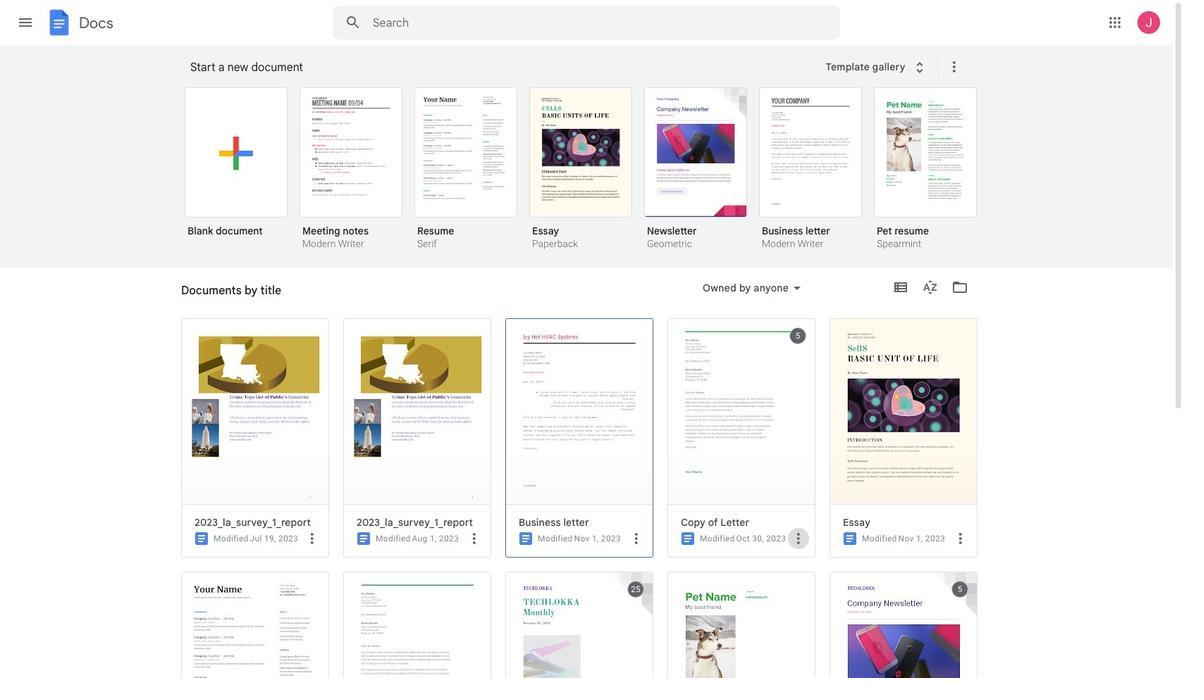 Task type: locate. For each thing, give the bounding box(es) containing it.
1 horizontal spatial medium image
[[517, 531, 534, 548]]

more actions. popup button. image
[[953, 531, 969, 547]]

0 horizontal spatial medium image
[[193, 531, 210, 548]]

more actions. popup button. image right last opened by me jul 19, 2023 element
[[304, 531, 321, 547]]

0 horizontal spatial medium image
[[355, 531, 372, 548]]

option
[[185, 87, 288, 247], [300, 87, 403, 252], [415, 87, 517, 252], [529, 87, 632, 252], [644, 87, 747, 252], [759, 87, 862, 252], [874, 87, 977, 252], [181, 319, 329, 558], [343, 319, 491, 558], [506, 319, 654, 558], [668, 319, 816, 558], [830, 319, 978, 558]]

1 horizontal spatial medium image
[[842, 531, 859, 548]]

1 last opened by me nov 1, 2023 element from the left
[[574, 534, 621, 544]]

0 vertical spatial heading
[[190, 45, 817, 90]]

heading
[[190, 45, 817, 90], [181, 268, 281, 313]]

medium image
[[193, 531, 210, 548], [842, 531, 859, 548]]

more actions. popup button. image right last opened by me aug 1, 2023 element
[[466, 531, 483, 547]]

2 horizontal spatial more actions. popup button. image
[[628, 531, 645, 547]]

last opened by me nov 1, 2023 element for business letter google docs element
[[574, 534, 621, 544]]

2 2023_la_survey_1_report google docs element from the left
[[357, 517, 485, 529]]

1 horizontal spatial more actions. popup button. image
[[466, 531, 483, 547]]

0 horizontal spatial 2023_la_survey_1_report google docs element
[[195, 517, 323, 529]]

1 medium image from the left
[[355, 531, 372, 548]]

last opened by me nov 1, 2023 element
[[574, 534, 621, 544], [899, 534, 945, 544]]

1 horizontal spatial 2023_la_survey_1_report google docs element
[[357, 517, 485, 529]]

3 medium image from the left
[[680, 531, 697, 548]]

medium image for last opened by me nov 1, 2023 element for business letter google docs element
[[517, 531, 534, 548]]

1 vertical spatial heading
[[181, 268, 281, 313]]

2023_la_survey_1_report google docs element
[[195, 517, 323, 529], [357, 517, 485, 529]]

more actions. popup button. image for business letter google docs element
[[628, 531, 645, 547]]

more actions. popup button. image down business letter google docs element
[[628, 531, 645, 547]]

more actions. popup button. image for last opened by me jul 19, 2023 element '2023_la_survey_1_report google docs' element
[[304, 531, 321, 547]]

medium image
[[355, 531, 372, 548], [517, 531, 534, 548], [680, 531, 697, 548]]

2 horizontal spatial medium image
[[680, 531, 697, 548]]

more actions. popup button. image
[[304, 531, 321, 547], [466, 531, 483, 547], [628, 531, 645, 547]]

last opened by me nov 1, 2023 element down business letter google docs element
[[574, 534, 621, 544]]

1 2023_la_survey_1_report google docs element from the left
[[195, 517, 323, 529]]

2023_la_survey_1_report google docs element for last opened by me aug 1, 2023 element
[[357, 517, 485, 529]]

1 medium image from the left
[[193, 531, 210, 548]]

3 more actions. popup button. image from the left
[[628, 531, 645, 547]]

2023_la_survey_1_report google docs element up last opened by me jul 19, 2023 element
[[195, 517, 323, 529]]

last opened by me nov 1, 2023 element down essay google docs element
[[899, 534, 945, 544]]

1 more actions. popup button. image from the left
[[304, 531, 321, 547]]

2 medium image from the left
[[517, 531, 534, 548]]

list box
[[185, 85, 996, 269], [181, 319, 992, 679]]

copy of letter google docs element
[[681, 517, 809, 529]]

0 horizontal spatial last opened by me nov 1, 2023 element
[[574, 534, 621, 544]]

2 last opened by me nov 1, 2023 element from the left
[[899, 534, 945, 544]]

1 horizontal spatial last opened by me nov 1, 2023 element
[[899, 534, 945, 544]]

2 more actions. popup button. image from the left
[[466, 531, 483, 547]]

2023_la_survey_1_report google docs element up last opened by me aug 1, 2023 element
[[357, 517, 485, 529]]

last opened by me aug 1, 2023 element
[[412, 534, 459, 544]]

0 horizontal spatial more actions. popup button. image
[[304, 531, 321, 547]]

None search field
[[333, 6, 840, 39]]

2 medium image from the left
[[842, 531, 859, 548]]



Task type: vqa. For each thing, say whether or not it's contained in the screenshot.
the Last opened by me Nov 1, 2023 element
yes



Task type: describe. For each thing, give the bounding box(es) containing it.
Search bar text field
[[373, 16, 805, 30]]

more actions. popup button. image for '2023_la_survey_1_report google docs' element associated with last opened by me aug 1, 2023 element
[[466, 531, 483, 547]]

template gallery image
[[911, 59, 928, 76]]

last opened by me jul 19, 2023 element
[[250, 534, 298, 544]]

last opened by me oct 30, 2023 element
[[736, 534, 786, 544]]

essay google docs element
[[843, 517, 972, 529]]

medium image for last opened by me aug 1, 2023 element
[[355, 531, 372, 548]]

2023_la_survey_1_report google docs element for last opened by me jul 19, 2023 element
[[195, 517, 323, 529]]

business letter google docs element
[[519, 517, 647, 529]]

last opened by me nov 1, 2023 element for essay google docs element
[[899, 534, 945, 544]]

medium image for essay google docs element
[[842, 531, 859, 548]]

more actions. image
[[943, 59, 963, 75]]

list view image
[[893, 279, 909, 296]]

medium image for last opened by me oct 30, 2023 element
[[680, 531, 697, 548]]

1 vertical spatial list box
[[181, 319, 992, 679]]

main menu image
[[17, 14, 34, 31]]

search image
[[339, 8, 367, 37]]

medium image for last opened by me jul 19, 2023 element '2023_la_survey_1_report google docs' element
[[193, 531, 210, 548]]

0 vertical spatial list box
[[185, 85, 996, 269]]



